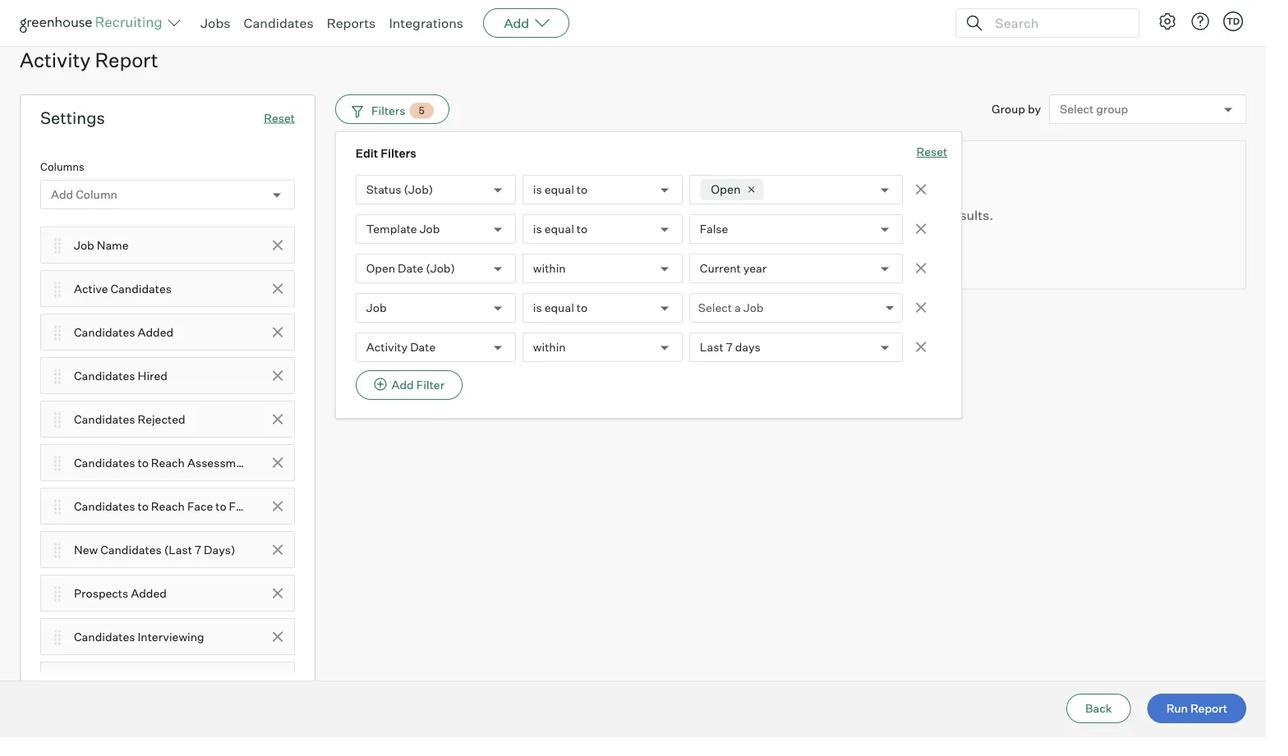 Task type: vqa. For each thing, say whether or not it's contained in the screenshot.


Task type: locate. For each thing, give the bounding box(es) containing it.
1 vertical spatial open
[[366, 262, 395, 276]]

report right 'run' on the bottom of page
[[1190, 702, 1227, 716]]

activity down greenhouse recruiting image
[[20, 48, 91, 72]]

0 vertical spatial within
[[533, 262, 566, 276]]

candidates down active
[[74, 325, 135, 339]]

0 horizontal spatial reset
[[264, 111, 295, 125]]

1 reach from the top
[[151, 456, 185, 470]]

candidates up candidates added
[[110, 282, 172, 296]]

status
[[366, 183, 401, 197]]

td button
[[1220, 8, 1246, 35]]

reset link up more
[[917, 144, 947, 162]]

hired
[[138, 369, 167, 383]]

new
[[74, 543, 98, 557]]

2 within from the top
[[533, 341, 566, 355]]

2 equal from the top
[[544, 222, 574, 237]]

0 vertical spatial date
[[398, 262, 423, 276]]

reset
[[264, 111, 295, 125], [917, 145, 947, 159]]

1 horizontal spatial activity
[[366, 341, 408, 355]]

1 is equal to from the top
[[533, 183, 588, 197]]

candidates up interviews
[[74, 630, 135, 644]]

matching
[[609, 207, 667, 223]]

1 vertical spatial is equal to
[[533, 222, 588, 237]]

reach down rejected
[[151, 456, 185, 470]]

add for add
[[504, 15, 529, 31]]

3 is from the top
[[533, 301, 542, 315]]

edit
[[356, 146, 378, 161]]

2 face from the left
[[229, 499, 255, 514]]

0 vertical spatial equal
[[544, 183, 574, 197]]

run report button
[[1147, 694, 1246, 724]]

reset link for settings
[[264, 111, 295, 125]]

(job) right status in the top of the page
[[404, 183, 433, 197]]

1 horizontal spatial reset
[[917, 145, 947, 159]]

records
[[670, 207, 717, 223]]

false
[[700, 222, 728, 237]]

reset link
[[264, 111, 295, 125], [917, 144, 947, 162]]

0 vertical spatial activity
[[20, 48, 91, 72]]

1 vertical spatial equal
[[544, 222, 574, 237]]

edit filters
[[356, 146, 416, 161]]

0 vertical spatial reset
[[264, 111, 295, 125]]

0 vertical spatial is
[[533, 183, 542, 197]]

1 vertical spatial activity
[[366, 341, 408, 355]]

1 horizontal spatial face
[[229, 499, 255, 514]]

template job
[[366, 222, 440, 237]]

added down new candidates (last 7 days)
[[131, 586, 167, 601]]

days
[[735, 341, 761, 355]]

more
[[913, 207, 945, 223]]

by
[[1028, 102, 1041, 116]]

2 vertical spatial is
[[533, 301, 542, 315]]

date down template job
[[398, 262, 423, 276]]

date for activity
[[410, 341, 436, 355]]

face down candidates to reach assessment milestone
[[187, 499, 213, 514]]

no matching records found. adjust your filters to see more results.
[[588, 207, 994, 223]]

1 vertical spatial report
[[1190, 702, 1227, 716]]

date up add filter
[[410, 341, 436, 355]]

is equal to for job
[[533, 222, 588, 237]]

select left group
[[1060, 102, 1094, 117]]

1 vertical spatial is
[[533, 222, 542, 237]]

open up found.
[[711, 182, 741, 197]]

1 vertical spatial date
[[410, 341, 436, 355]]

0 vertical spatial reach
[[151, 456, 185, 470]]

integrations link
[[389, 15, 463, 31]]

candidates down candidates hired
[[74, 412, 135, 427]]

0 horizontal spatial report
[[95, 48, 158, 72]]

reports link
[[327, 15, 376, 31]]

candidates added
[[74, 325, 173, 339]]

filters right filter image
[[371, 103, 405, 118]]

0 vertical spatial milestone
[[256, 456, 309, 470]]

job
[[420, 222, 440, 237], [74, 238, 94, 252], [743, 301, 764, 315], [366, 301, 387, 315]]

filter
[[416, 378, 445, 392]]

open date (job)
[[366, 262, 455, 276]]

candidates link
[[244, 15, 314, 31]]

0 horizontal spatial select
[[698, 301, 732, 315]]

2 vertical spatial is equal to
[[533, 301, 588, 315]]

0 vertical spatial is equal to
[[533, 183, 588, 197]]

0 horizontal spatial activity
[[20, 48, 91, 72]]

run
[[1166, 702, 1188, 716]]

(last
[[164, 543, 192, 557]]

add inside button
[[392, 378, 414, 392]]

open down template
[[366, 262, 395, 276]]

0 vertical spatial (job)
[[404, 183, 433, 197]]

0 vertical spatial added
[[138, 325, 173, 339]]

(job)
[[404, 183, 433, 197], [426, 262, 455, 276]]

date
[[398, 262, 423, 276], [410, 341, 436, 355]]

0 horizontal spatial face
[[187, 499, 213, 514]]

reach up (last
[[151, 499, 185, 514]]

(job) down template job
[[426, 262, 455, 276]]

select for select group
[[1060, 102, 1094, 117]]

job right template
[[420, 222, 440, 237]]

0 vertical spatial open
[[711, 182, 741, 197]]

7 right last
[[726, 341, 733, 355]]

1 horizontal spatial select
[[1060, 102, 1094, 117]]

2 vertical spatial equal
[[544, 301, 574, 315]]

milestone
[[256, 456, 309, 470], [257, 499, 310, 514]]

0 horizontal spatial add
[[51, 188, 73, 202]]

is
[[533, 183, 542, 197], [533, 222, 542, 237], [533, 301, 542, 315]]

report
[[95, 48, 158, 72], [1190, 702, 1227, 716]]

is equal to
[[533, 183, 588, 197], [533, 222, 588, 237], [533, 301, 588, 315]]

equal
[[544, 183, 574, 197], [544, 222, 574, 237], [544, 301, 574, 315]]

0 horizontal spatial reset link
[[264, 111, 295, 125]]

0 vertical spatial select
[[1060, 102, 1094, 117]]

report down greenhouse recruiting image
[[95, 48, 158, 72]]

select
[[1060, 102, 1094, 117], [698, 301, 732, 315]]

add column
[[51, 188, 117, 202]]

1 vertical spatial within
[[533, 341, 566, 355]]

within
[[533, 262, 566, 276], [533, 341, 566, 355]]

select for select a job
[[698, 301, 732, 315]]

greenhouse recruiting image
[[20, 13, 168, 33]]

0 horizontal spatial 7
[[195, 543, 201, 557]]

1 within from the top
[[533, 262, 566, 276]]

reset left filter image
[[264, 111, 295, 125]]

jobs
[[200, 15, 230, 31]]

td
[[1227, 16, 1240, 27]]

activity
[[20, 48, 91, 72], [366, 341, 408, 355]]

job name
[[74, 238, 129, 252]]

candidates up new
[[74, 499, 135, 514]]

name
[[97, 238, 129, 252]]

added
[[138, 325, 173, 339], [131, 586, 167, 601]]

0 vertical spatial report
[[95, 48, 158, 72]]

active
[[74, 282, 108, 296]]

candidates right jobs
[[244, 15, 314, 31]]

face
[[187, 499, 213, 514], [229, 499, 255, 514]]

candidates down candidates added
[[74, 369, 135, 383]]

2 vertical spatial add
[[392, 378, 414, 392]]

added up hired at the left of the page
[[138, 325, 173, 339]]

1 vertical spatial reach
[[151, 499, 185, 514]]

add filter button
[[356, 371, 462, 400]]

equal for job
[[544, 222, 574, 237]]

3 equal from the top
[[544, 301, 574, 315]]

candidates
[[244, 15, 314, 31], [110, 282, 172, 296], [74, 325, 135, 339], [74, 369, 135, 383], [74, 412, 135, 427], [74, 456, 135, 470], [74, 499, 135, 514], [100, 543, 162, 557], [74, 630, 135, 644]]

1 vertical spatial select
[[698, 301, 732, 315]]

candidates interviewing
[[74, 630, 204, 644]]

report for run report
[[1190, 702, 1227, 716]]

2 horizontal spatial add
[[504, 15, 529, 31]]

interviewing
[[138, 630, 204, 644]]

select left a
[[698, 301, 732, 315]]

job left name
[[74, 238, 94, 252]]

open for open
[[711, 182, 741, 197]]

0 vertical spatial 7
[[726, 341, 733, 355]]

add
[[504, 15, 529, 31], [51, 188, 73, 202], [392, 378, 414, 392]]

found.
[[720, 207, 759, 223]]

select a job
[[698, 301, 764, 315]]

1 is from the top
[[533, 183, 542, 197]]

within for activity date
[[533, 341, 566, 355]]

open
[[711, 182, 741, 197], [366, 262, 395, 276]]

1 horizontal spatial open
[[711, 182, 741, 197]]

add inside 'popup button'
[[504, 15, 529, 31]]

candidates down candidates rejected
[[74, 456, 135, 470]]

7 right (last
[[195, 543, 201, 557]]

report inside button
[[1190, 702, 1227, 716]]

1 vertical spatial reset link
[[917, 144, 947, 162]]

reset up more
[[917, 145, 947, 159]]

prospects
[[74, 586, 128, 601]]

0 horizontal spatial open
[[366, 262, 395, 276]]

1 horizontal spatial add
[[392, 378, 414, 392]]

face down assessment
[[229, 499, 255, 514]]

candidates to reach assessment milestone
[[74, 456, 309, 470]]

filters
[[371, 103, 405, 118], [381, 146, 416, 161]]

1 horizontal spatial reset link
[[917, 144, 947, 162]]

2 reach from the top
[[151, 499, 185, 514]]

settings
[[40, 108, 105, 128]]

new candidates (last 7 days)
[[74, 543, 235, 557]]

run report
[[1166, 702, 1227, 716]]

candidates for candidates added
[[74, 325, 135, 339]]

1 vertical spatial add
[[51, 188, 73, 202]]

candidates hired
[[74, 369, 167, 383]]

to
[[577, 183, 588, 197], [873, 207, 886, 223], [577, 222, 588, 237], [577, 301, 588, 315], [138, 456, 149, 470], [138, 499, 149, 514], [215, 499, 226, 514]]

1 vertical spatial reset
[[917, 145, 947, 159]]

integrations
[[389, 15, 463, 31]]

1 equal from the top
[[544, 183, 574, 197]]

filters right edit
[[381, 146, 416, 161]]

status (job)
[[366, 183, 433, 197]]

reset link left filter image
[[264, 111, 295, 125]]

0 vertical spatial reset link
[[264, 111, 295, 125]]

is equal to for (job)
[[533, 183, 588, 197]]

2 is from the top
[[533, 222, 542, 237]]

job right a
[[743, 301, 764, 315]]

group
[[992, 102, 1025, 116]]

activity up add filter button at bottom
[[366, 341, 408, 355]]

1 vertical spatial milestone
[[257, 499, 310, 514]]

add button
[[483, 8, 570, 38]]

7
[[726, 341, 733, 355], [195, 543, 201, 557]]

0 vertical spatial add
[[504, 15, 529, 31]]

1 horizontal spatial report
[[1190, 702, 1227, 716]]

rejected
[[138, 412, 185, 427]]

2 is equal to from the top
[[533, 222, 588, 237]]

1 vertical spatial added
[[131, 586, 167, 601]]



Task type: describe. For each thing, give the bounding box(es) containing it.
is for job
[[533, 222, 542, 237]]

prospects added
[[74, 586, 167, 601]]

candidates for candidates interviewing
[[74, 630, 135, 644]]

select group
[[1060, 102, 1128, 117]]

1 face from the left
[[187, 499, 213, 514]]

is for (job)
[[533, 183, 542, 197]]

Search text field
[[991, 11, 1124, 35]]

assessment
[[187, 456, 254, 470]]

your
[[805, 207, 832, 223]]

back
[[1085, 702, 1112, 716]]

candidates up prospects added
[[100, 543, 162, 557]]

active candidates
[[74, 282, 172, 296]]

columns
[[40, 160, 84, 174]]

candidates for candidates to reach assessment milestone
[[74, 456, 135, 470]]

1 vertical spatial (job)
[[426, 262, 455, 276]]

configure image
[[1158, 12, 1177, 31]]

activity for activity report
[[20, 48, 91, 72]]

group
[[1096, 102, 1128, 117]]

candidates to reach face to face milestone
[[74, 499, 310, 514]]

interviews created
[[74, 673, 175, 688]]

template
[[366, 222, 417, 237]]

candidates for candidates
[[244, 15, 314, 31]]

jobs link
[[200, 15, 230, 31]]

results.
[[947, 207, 994, 223]]

added for prospects added
[[131, 586, 167, 601]]

candidates for candidates hired
[[74, 369, 135, 383]]

activity for activity date
[[366, 341, 408, 355]]

current
[[700, 262, 741, 276]]

reach for face
[[151, 499, 185, 514]]

candidates rejected
[[74, 412, 185, 427]]

within for open date (job)
[[533, 262, 566, 276]]

no
[[588, 207, 606, 223]]

reports
[[327, 15, 376, 31]]

add for add column
[[51, 188, 73, 202]]

last
[[700, 341, 724, 355]]

see
[[888, 207, 910, 223]]

td button
[[1223, 12, 1243, 31]]

1 vertical spatial 7
[[195, 543, 201, 557]]

adjust
[[762, 207, 802, 223]]

open for open date (job)
[[366, 262, 395, 276]]

1 vertical spatial filters
[[381, 146, 416, 161]]

report for activity report
[[95, 48, 158, 72]]

filter image
[[349, 104, 363, 118]]

candidates for candidates rejected
[[74, 412, 135, 427]]

group by
[[992, 102, 1041, 116]]

reset link for edit filters
[[917, 144, 947, 162]]

add filter
[[392, 378, 445, 392]]

filters
[[835, 207, 870, 223]]

job up activity date
[[366, 301, 387, 315]]

column
[[76, 188, 117, 202]]

to inside row group
[[873, 207, 886, 223]]

activity report
[[20, 48, 158, 72]]

candidates for candidates to reach face to face milestone
[[74, 499, 135, 514]]

5
[[419, 105, 425, 117]]

date for open
[[398, 262, 423, 276]]

interviews
[[74, 673, 130, 688]]

added for candidates added
[[138, 325, 173, 339]]

created
[[132, 673, 175, 688]]

1 horizontal spatial 7
[[726, 341, 733, 355]]

add for add filter
[[392, 378, 414, 392]]

a
[[734, 301, 741, 315]]

back button
[[1067, 694, 1131, 724]]

0 vertical spatial filters
[[371, 103, 405, 118]]

equal for (job)
[[544, 183, 574, 197]]

no matching records found. adjust your filters to see more results. row group
[[335, 141, 1246, 290]]

last 7 days
[[700, 341, 761, 355]]

reset for settings
[[264, 111, 295, 125]]

reach for assessment
[[151, 456, 185, 470]]

days)
[[204, 543, 235, 557]]

year
[[743, 262, 767, 276]]

current year
[[700, 262, 767, 276]]

3 is equal to from the top
[[533, 301, 588, 315]]

activity date
[[366, 341, 436, 355]]

reset for edit filters
[[917, 145, 947, 159]]



